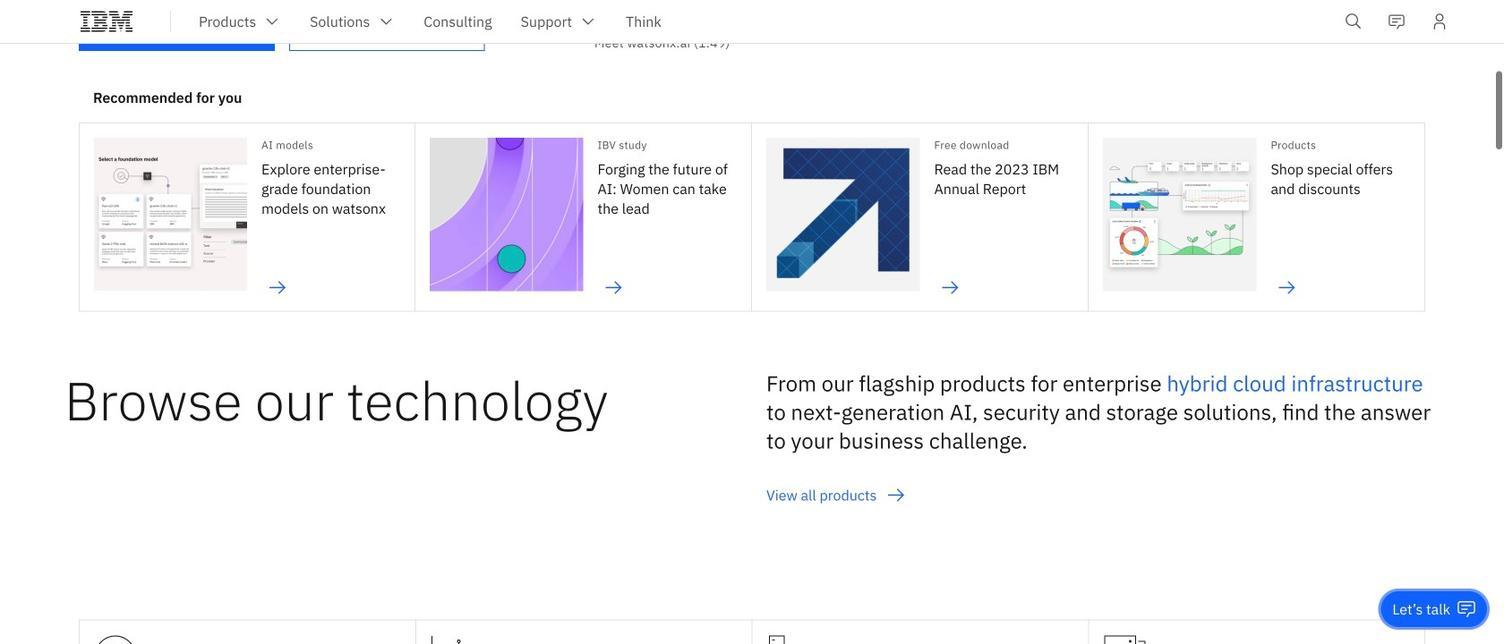Task type: locate. For each thing, give the bounding box(es) containing it.
let's talk element
[[1393, 600, 1451, 620]]



